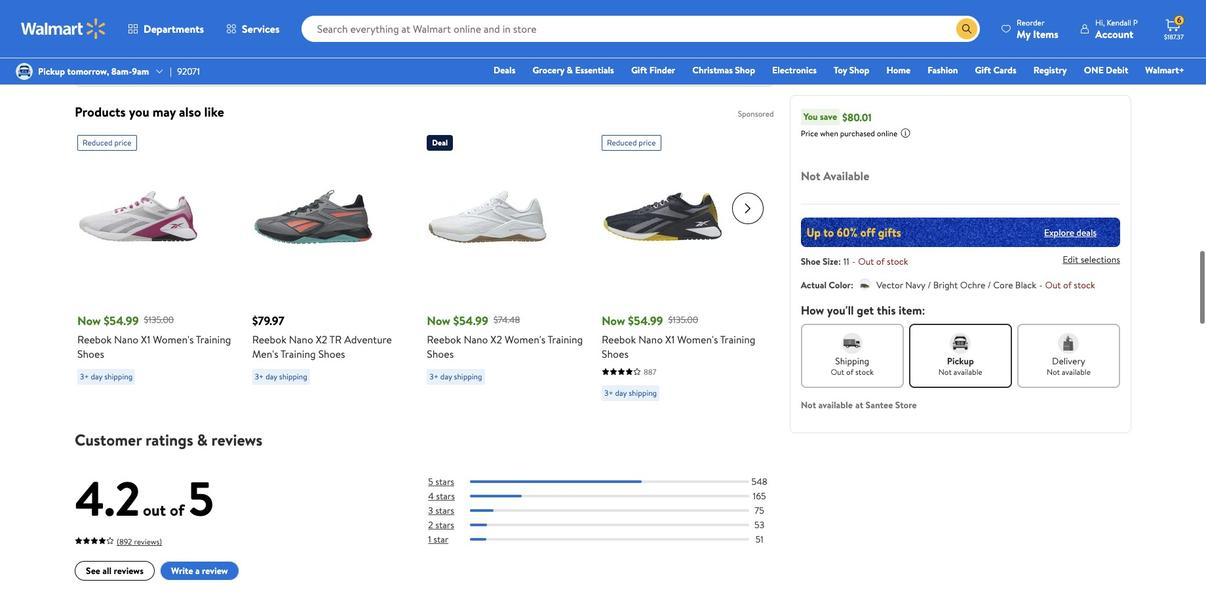 Task type: vqa. For each thing, say whether or not it's contained in the screenshot.
Fashion link
yes



Task type: locate. For each thing, give the bounding box(es) containing it.
1 horizontal spatial $54.99
[[453, 312, 488, 329]]

stock down intent image for shipping
[[855, 366, 874, 378]]

pickup not available
[[938, 355, 982, 378]]

0 vertical spatial -
[[852, 255, 856, 268]]

reviews)
[[134, 536, 162, 547]]

shipping out of stock
[[831, 355, 874, 378]]

3 reebok from the left
[[427, 332, 461, 346]]

165
[[753, 489, 766, 502]]

product group
[[77, 129, 234, 406], [252, 129, 409, 406], [427, 129, 583, 406], [602, 129, 758, 406]]

0 vertical spatial reviews
[[211, 428, 263, 451]]

may
[[152, 103, 176, 120]]

0 horizontal spatial $54.99
[[104, 312, 139, 329]]

1 vertical spatial see
[[86, 564, 100, 577]]

pickup left tomorrow,
[[38, 65, 65, 78]]

1 progress bar from the top
[[470, 480, 749, 483]]

: left 11
[[838, 255, 841, 268]]

available down intent image for pickup
[[954, 366, 982, 378]]

0 horizontal spatial x1
[[141, 332, 150, 346]]

2 horizontal spatial women's
[[677, 332, 718, 346]]

4 progress bar from the top
[[470, 524, 749, 526]]

1 horizontal spatial x1
[[665, 332, 675, 346]]

x2 left tr
[[316, 332, 327, 346]]

2 gift from the left
[[975, 64, 991, 77]]

of for 4.2
[[170, 498, 184, 521]]

0 horizontal spatial price
[[114, 137, 131, 148]]

walmart+
[[1145, 64, 1184, 77]]

x2 down $74.48
[[491, 332, 502, 346]]

shipping down 887
[[629, 387, 657, 398]]

1 horizontal spatial -
[[1039, 279, 1043, 292]]

0 horizontal spatial :
[[838, 255, 841, 268]]

0 horizontal spatial see
[[86, 564, 100, 577]]

price
[[114, 137, 131, 148], [639, 137, 656, 148]]

of down intent image for shipping
[[846, 366, 853, 378]]

3+ day shipping
[[80, 371, 133, 382], [255, 371, 307, 382], [430, 371, 482, 382], [604, 387, 657, 398]]

this
[[877, 302, 896, 319]]

 image
[[16, 63, 33, 80]]

electronics link
[[766, 63, 823, 77]]

not inside pickup not available
[[938, 366, 952, 378]]

3 nano from the left
[[464, 332, 488, 346]]

adventure
[[344, 332, 392, 346]]

0 vertical spatial &
[[567, 64, 573, 77]]

8am-
[[111, 65, 132, 78]]

stock up vector
[[887, 255, 908, 268]]

pickup tomorrow, 8am-9am
[[38, 65, 149, 78]]

product group containing $79.97
[[252, 129, 409, 406]]

write a review
[[171, 564, 228, 577]]

actual
[[801, 279, 827, 292]]

2 now $54.99 $135.00 reebok nano x1 women's training shoes from the left
[[602, 312, 755, 361]]

stock down edit selections
[[1074, 279, 1095, 292]]

available left at
[[818, 399, 853, 412]]

training
[[196, 332, 231, 346], [548, 332, 583, 346], [720, 332, 755, 346], [281, 346, 316, 361]]

a
[[195, 564, 200, 577]]

1 x2 from the left
[[316, 332, 327, 346]]

2 x1 from the left
[[665, 332, 675, 346]]

shop inside toy shop link
[[849, 64, 869, 77]]

2 women's from the left
[[505, 332, 545, 346]]

not down intent image for pickup
[[938, 366, 952, 378]]

1 nano from the left
[[114, 332, 138, 346]]

walmart+ link
[[1139, 63, 1190, 77]]

2 reebok from the left
[[252, 332, 286, 346]]

shipping down $79.97 reebok nano x2 tr adventure men's training shoes
[[279, 371, 307, 382]]

0 horizontal spatial reduced
[[83, 137, 112, 148]]

2 horizontal spatial available
[[1062, 366, 1091, 378]]

92071
[[177, 65, 200, 78]]

4.2 out of 5
[[75, 465, 214, 531]]

stock inside shipping out of stock
[[855, 366, 874, 378]]

2 reebok nano x1 women's training shoes image from the left
[[602, 156, 724, 278]]

2 reduced from the left
[[607, 137, 637, 148]]

hi, kendall p account
[[1095, 17, 1138, 41]]

available inside pickup not available
[[954, 366, 982, 378]]

stars
[[435, 475, 454, 488], [436, 489, 455, 502], [435, 504, 454, 517], [435, 518, 454, 531]]

reebok inside $79.97 reebok nano x2 tr adventure men's training shoes
[[252, 332, 286, 346]]

: down shoe size : 11 - out of stock
[[851, 279, 853, 292]]

2 horizontal spatial stock
[[1074, 279, 1095, 292]]

intent image for pickup image
[[950, 333, 971, 354]]

on
[[328, 54, 340, 69]]

5 progress bar from the top
[[470, 538, 749, 541]]

1 horizontal spatial shop
[[849, 64, 869, 77]]

1 horizontal spatial /
[[988, 279, 991, 292]]

5 up 4
[[428, 475, 433, 488]]

1 vertical spatial out
[[1045, 279, 1061, 292]]

stars for 5 stars
[[435, 475, 454, 488]]

progress bar
[[470, 480, 749, 483], [470, 495, 749, 497], [470, 509, 749, 512], [470, 524, 749, 526], [470, 538, 749, 541]]

now $54.99 $74.48 reebok nano x2 women's training shoes
[[427, 312, 583, 361]]

0 horizontal spatial women's
[[153, 332, 194, 346]]

1 / from the left
[[928, 279, 931, 292]]

1 horizontal spatial gift
[[975, 64, 991, 77]]

actual color :
[[801, 279, 853, 292]]

stars right 4
[[436, 489, 455, 502]]

shop for toy shop
[[849, 64, 869, 77]]

2 $54.99 from the left
[[453, 312, 488, 329]]

women's inside now $54.99 $74.48 reebok nano x2 women's training shoes
[[505, 332, 545, 346]]

2 reduced price from the left
[[607, 137, 656, 148]]

available for delivery
[[1062, 366, 1091, 378]]

0 horizontal spatial shop
[[735, 64, 755, 77]]

0 horizontal spatial gift
[[631, 64, 647, 77]]

of right out
[[170, 498, 184, 521]]

1 horizontal spatial out
[[858, 255, 874, 268]]

shoe size : 11 - out of stock
[[801, 255, 908, 268]]

stars right 2
[[435, 518, 454, 531]]

out right the black
[[1045, 279, 1061, 292]]

$80.01
[[842, 110, 872, 124]]

deals link
[[488, 63, 521, 77]]

3+
[[80, 371, 89, 382], [255, 371, 264, 382], [430, 371, 438, 382], [604, 387, 613, 398]]

all
[[102, 564, 112, 577]]

2 x2 from the left
[[491, 332, 502, 346]]

reebok nano x1 women's training shoes image
[[77, 156, 199, 278], [602, 156, 724, 278]]

departments button
[[117, 13, 215, 45]]

2 vertical spatial stock
[[855, 366, 874, 378]]

stock for - out of stock
[[1074, 279, 1095, 292]]

available inside delivery not available
[[1062, 366, 1091, 378]]

1 horizontal spatial now $54.99 $135.00 reebok nano x1 women's training shoes
[[602, 312, 755, 361]]

1 reduced from the left
[[83, 137, 112, 148]]

p
[[1133, 17, 1138, 28]]

1 star
[[428, 533, 448, 546]]

available down intent image for delivery
[[1062, 366, 1091, 378]]

walmart.com.
[[342, 54, 405, 69]]

of up vector
[[876, 255, 885, 268]]

save
[[820, 110, 837, 123]]

2 progress bar from the top
[[470, 495, 749, 497]]

0 horizontal spatial now $54.99 $135.00 reebok nano x1 women's training shoes
[[77, 312, 231, 361]]

$54.99 inside now $54.99 $74.48 reebok nano x2 women's training shoes
[[453, 312, 488, 329]]

3+ day shipping down men's
[[255, 371, 307, 382]]

3
[[428, 504, 433, 517]]

deals
[[1076, 226, 1097, 239]]

& right no
[[567, 64, 573, 77]]

out down intent image for shipping
[[831, 366, 844, 378]]

nano inside now $54.99 $74.48 reebok nano x2 women's training shoes
[[464, 332, 488, 346]]

2 nano from the left
[[289, 332, 313, 346]]

training inside $79.97 reebok nano x2 tr adventure men's training shoes
[[281, 346, 316, 361]]

2 vertical spatial out
[[831, 366, 844, 378]]

x2
[[316, 332, 327, 346], [491, 332, 502, 346]]

1 horizontal spatial pickup
[[947, 355, 974, 368]]

of for shipping
[[846, 366, 853, 378]]

shipping down now $54.99 $74.48 reebok nano x2 women's training shoes
[[454, 371, 482, 382]]

0 horizontal spatial stock
[[855, 366, 874, 378]]

ratings
[[145, 428, 193, 451]]

0 horizontal spatial x2
[[316, 332, 327, 346]]

2 $135.00 from the left
[[668, 313, 698, 327]]

2 now from the left
[[427, 312, 450, 329]]

fashion link
[[922, 63, 964, 77]]

3 shoes from the left
[[427, 346, 454, 361]]

2 shop from the left
[[849, 64, 869, 77]]

reebok
[[77, 332, 112, 346], [252, 332, 286, 346], [427, 332, 461, 346], [602, 332, 636, 346]]

2 shoes from the left
[[318, 346, 345, 361]]

nano inside $79.97 reebok nano x2 tr adventure men's training shoes
[[289, 332, 313, 346]]

- right 11
[[852, 255, 856, 268]]

write a review link
[[160, 561, 239, 581]]

1 horizontal spatial x2
[[491, 332, 502, 346]]

shop right the "toy"
[[849, 64, 869, 77]]

1 product group from the left
[[77, 129, 234, 406]]

1 vertical spatial stock
[[1074, 279, 1095, 292]]

0 horizontal spatial $135.00
[[144, 313, 174, 327]]

deal
[[432, 137, 448, 148]]

1 horizontal spatial now
[[427, 312, 450, 329]]

shop
[[735, 64, 755, 77], [849, 64, 869, 77]]

0 horizontal spatial reduced price
[[83, 137, 131, 148]]

1 horizontal spatial available
[[954, 366, 982, 378]]

1 $135.00 from the left
[[144, 313, 174, 327]]

1 vertical spatial -
[[1039, 279, 1043, 292]]

1 vertical spatial &
[[197, 428, 208, 451]]

3 progress bar from the top
[[470, 509, 749, 512]]

&
[[567, 64, 573, 77], [197, 428, 208, 451]]

& right ratings
[[197, 428, 208, 451]]

gift for gift cards
[[975, 64, 991, 77]]

earn
[[243, 54, 264, 69]]

2 horizontal spatial out
[[1045, 279, 1061, 292]]

1 horizontal spatial price
[[639, 137, 656, 148]]

out
[[858, 255, 874, 268], [1045, 279, 1061, 292], [831, 366, 844, 378]]

shop for christmas shop
[[735, 64, 755, 77]]

x2 inside now $54.99 $74.48 reebok nano x2 women's training shoes
[[491, 332, 502, 346]]

1 women's from the left
[[153, 332, 194, 346]]

black
[[1015, 279, 1036, 292]]

1 horizontal spatial reebok nano x1 women's training shoes image
[[602, 156, 724, 278]]

out right 11
[[858, 255, 874, 268]]

if
[[427, 54, 433, 69]]

0 horizontal spatial &
[[197, 428, 208, 451]]

-
[[852, 255, 856, 268], [1039, 279, 1043, 292]]

1 horizontal spatial :
[[851, 279, 853, 292]]

not
[[801, 168, 821, 184], [938, 366, 952, 378], [1047, 366, 1060, 378], [801, 399, 816, 412]]

0 horizontal spatial now
[[77, 312, 101, 329]]

santee
[[866, 399, 893, 412]]

1 x1 from the left
[[141, 332, 150, 346]]

out for - out of stock
[[1045, 279, 1061, 292]]

shop right "christmas"
[[735, 64, 755, 77]]

registry link
[[1028, 63, 1073, 77]]

of for -
[[1063, 279, 1072, 292]]

3 $54.99 from the left
[[628, 312, 663, 329]]

0 horizontal spatial reebok nano x1 women's training shoes image
[[77, 156, 199, 278]]

gift cards link
[[969, 63, 1022, 77]]

Search search field
[[301, 16, 980, 42]]

1 now from the left
[[77, 312, 101, 329]]

online
[[877, 128, 898, 139]]

1 horizontal spatial stock
[[887, 255, 908, 268]]

pre-
[[467, 54, 486, 69]]

services
[[242, 22, 280, 36]]

1 shop from the left
[[735, 64, 755, 77]]

1 vertical spatial reviews
[[114, 564, 144, 577]]

pickup inside pickup not available
[[947, 355, 974, 368]]

walmart image
[[21, 18, 106, 39]]

services button
[[215, 13, 291, 45]]

/ right the navy
[[928, 279, 931, 292]]

stars up 4 stars
[[435, 475, 454, 488]]

stock for shipping out of stock
[[855, 366, 874, 378]]

3 product group from the left
[[427, 129, 583, 406]]

0 horizontal spatial /
[[928, 279, 931, 292]]

1 horizontal spatial see
[[408, 54, 425, 69]]

1 horizontal spatial reviews
[[211, 428, 263, 451]]

of down edit at the top right of the page
[[1063, 279, 1072, 292]]

0 horizontal spatial 5
[[188, 465, 214, 531]]

with
[[531, 54, 550, 69]]

2 horizontal spatial now
[[602, 312, 625, 329]]

stars for 3 stars
[[435, 504, 454, 517]]

2 product group from the left
[[252, 129, 409, 406]]

not down intent image for delivery
[[1047, 366, 1060, 378]]

now $54.99 $135.00 reebok nano x1 women's training shoes
[[77, 312, 231, 361], [602, 312, 755, 361]]

shop inside christmas shop link
[[735, 64, 755, 77]]

item:
[[899, 302, 925, 319]]

x2 inside $79.97 reebok nano x2 tr adventure men's training shoes
[[316, 332, 327, 346]]

1 gift from the left
[[631, 64, 647, 77]]

/ left core
[[988, 279, 991, 292]]

0 vertical spatial :
[[838, 255, 841, 268]]

customer ratings & reviews
[[75, 428, 263, 451]]

review
[[202, 564, 228, 577]]

now inside now $54.99 $74.48 reebok nano x2 women's training shoes
[[427, 312, 450, 329]]

see all reviews link
[[75, 561, 155, 581]]

reorder
[[1017, 17, 1044, 28]]

cards
[[993, 64, 1016, 77]]

day
[[91, 371, 102, 382], [266, 371, 277, 382], [440, 371, 452, 382], [615, 387, 627, 398]]

not inside delivery not available
[[1047, 366, 1060, 378]]

1 vertical spatial :
[[851, 279, 853, 292]]

0 horizontal spatial pickup
[[38, 65, 65, 78]]

pickup for not
[[947, 355, 974, 368]]

1 $54.99 from the left
[[104, 312, 139, 329]]

next slide for products you may also like list image
[[732, 192, 763, 224]]

1 reduced price from the left
[[83, 137, 131, 148]]

cash
[[282, 54, 302, 69]]

3 now from the left
[[602, 312, 625, 329]]

out inside shipping out of stock
[[831, 366, 844, 378]]

see left if
[[408, 54, 425, 69]]

see left all
[[86, 564, 100, 577]]

not left available
[[801, 168, 821, 184]]

earn 5% cash back on walmart.com. see if you're pre-approved with no credit risk.
[[243, 54, 614, 69]]

christmas
[[692, 64, 733, 77]]

of inside shipping out of stock
[[846, 366, 853, 378]]

$135.00
[[144, 313, 174, 327], [668, 313, 698, 327]]

1 reebok nano x1 women's training shoes image from the left
[[77, 156, 199, 278]]

5 right out
[[188, 465, 214, 531]]

1 horizontal spatial reduced price
[[607, 137, 656, 148]]

$79.97 reebok nano x2 tr adventure men's training shoes
[[252, 312, 392, 361]]

0 horizontal spatial out
[[831, 366, 844, 378]]

1 vertical spatial pickup
[[947, 355, 974, 368]]

not left at
[[801, 399, 816, 412]]

see
[[408, 54, 425, 69], [86, 564, 100, 577]]

1 horizontal spatial women's
[[505, 332, 545, 346]]

1 horizontal spatial $135.00
[[668, 313, 698, 327]]

how
[[801, 302, 824, 319]]

0 vertical spatial pickup
[[38, 65, 65, 78]]

stars right 3
[[435, 504, 454, 517]]

of inside the 4.2 out of 5
[[170, 498, 184, 521]]

pickup down intent image for pickup
[[947, 355, 974, 368]]

3+ day shipping down now $54.99 $74.48 reebok nano x2 women's training shoes
[[430, 371, 482, 382]]

2 horizontal spatial $54.99
[[628, 312, 663, 329]]

- right the black
[[1039, 279, 1043, 292]]

4 product group from the left
[[602, 129, 758, 406]]

1 horizontal spatial reduced
[[607, 137, 637, 148]]

fashion
[[928, 64, 958, 77]]



Task type: describe. For each thing, give the bounding box(es) containing it.
4.2
[[75, 465, 140, 531]]

finder
[[649, 64, 675, 77]]

53
[[754, 518, 764, 531]]

women's for reebok nano x2 women's training shoes
[[505, 332, 545, 346]]

1 horizontal spatial &
[[567, 64, 573, 77]]

explore deals link
[[1039, 221, 1102, 244]]

0 vertical spatial out
[[858, 255, 874, 268]]

like
[[204, 103, 224, 120]]

home link
[[881, 63, 916, 77]]

no
[[553, 54, 564, 69]]

1 horizontal spatial 5
[[428, 475, 433, 488]]

edit
[[1063, 253, 1078, 266]]

: for size
[[838, 255, 841, 268]]

shoes inside $79.97 reebok nano x2 tr adventure men's training shoes
[[318, 346, 345, 361]]

items
[[1033, 27, 1059, 41]]

4
[[428, 489, 434, 502]]

account
[[1095, 27, 1133, 41]]

(892 reviews) link
[[75, 533, 162, 548]]

reduced for 4th product group
[[607, 137, 637, 148]]

0 horizontal spatial reviews
[[114, 564, 144, 577]]

also
[[179, 103, 201, 120]]

search icon image
[[962, 24, 972, 34]]

: for color
[[851, 279, 853, 292]]

2
[[428, 518, 433, 531]]

at
[[855, 399, 863, 412]]

star
[[433, 533, 448, 546]]

grocery
[[533, 64, 564, 77]]

2 / from the left
[[988, 279, 991, 292]]

out
[[143, 498, 166, 521]]

one debit link
[[1078, 63, 1134, 77]]

see all reviews
[[86, 564, 144, 577]]

toy shop link
[[828, 63, 875, 77]]

delivery not available
[[1047, 355, 1091, 378]]

progress bar for 75
[[470, 509, 749, 512]]

products
[[75, 103, 126, 120]]

4 reebok from the left
[[602, 332, 636, 346]]

capitalone image
[[179, 46, 232, 80]]

$54.99 for reebok nano x1 women's training shoes
[[104, 312, 139, 329]]

shipping
[[835, 355, 869, 368]]

tr
[[330, 332, 342, 346]]

0 horizontal spatial available
[[818, 399, 853, 412]]

shipping up customer
[[104, 371, 133, 382]]

color
[[829, 279, 851, 292]]

delivery
[[1052, 355, 1085, 368]]

6
[[1177, 15, 1181, 26]]

progress bar for 51
[[470, 538, 749, 541]]

1 reebok from the left
[[77, 332, 112, 346]]

$74.48
[[494, 313, 520, 327]]

men's
[[252, 346, 278, 361]]

available for pickup
[[954, 366, 982, 378]]

up to sixty percent off deals. shop now. image
[[801, 218, 1120, 247]]

stars for 2 stars
[[435, 518, 454, 531]]

registry
[[1033, 64, 1067, 77]]

training inside now $54.99 $74.48 reebok nano x2 women's training shoes
[[548, 332, 583, 346]]

4 nano from the left
[[638, 332, 663, 346]]

kendall
[[1107, 17, 1131, 28]]

gift for gift finder
[[631, 64, 647, 77]]

home
[[886, 64, 911, 77]]

electronics
[[772, 64, 817, 77]]

75
[[755, 504, 764, 517]]

reorder my items
[[1017, 17, 1059, 41]]

you
[[129, 103, 149, 120]]

5 stars
[[428, 475, 454, 488]]

write
[[171, 564, 193, 577]]

stars for 4 stars
[[436, 489, 455, 502]]

3+ day shipping down 887
[[604, 387, 657, 398]]

0 horizontal spatial -
[[852, 255, 856, 268]]

0 vertical spatial see
[[408, 54, 425, 69]]

core
[[993, 279, 1013, 292]]

christmas shop
[[692, 64, 755, 77]]

women's for reebok nano x1 women's training shoes
[[153, 332, 194, 346]]

4 shoes from the left
[[602, 346, 629, 361]]

purchased
[[840, 128, 875, 139]]

one debit
[[1084, 64, 1128, 77]]

deals
[[494, 64, 515, 77]]

5%
[[266, 54, 279, 69]]

$54.99 for reebok nano x2 women's training shoes
[[453, 312, 488, 329]]

legal information image
[[900, 128, 911, 138]]

1 now $54.99 $135.00 reebok nano x1 women's training shoes from the left
[[77, 312, 231, 361]]

price when purchased online
[[801, 128, 898, 139]]

reebok inside now $54.99 $74.48 reebok nano x2 women's training shoes
[[427, 332, 461, 346]]

gift cards
[[975, 64, 1016, 77]]

vector navy / bright ochre / core black
[[876, 279, 1036, 292]]

reebok nano x2 women's training shoes image
[[427, 156, 549, 278]]

size
[[823, 255, 838, 268]]

progress bar for 53
[[470, 524, 749, 526]]

intent image for shipping image
[[842, 333, 863, 354]]

you save $80.01
[[803, 110, 872, 124]]

3 women's from the left
[[677, 332, 718, 346]]

my
[[1017, 27, 1031, 41]]

11
[[843, 255, 849, 268]]

(892
[[117, 536, 132, 547]]

reebok nano x1 women's training shoes image for 4th product group
[[602, 156, 724, 278]]

ochre
[[960, 279, 985, 292]]

4 stars
[[428, 489, 455, 502]]

capital one  earn 5% cash back on walmart.com. see if you're pre-approved with no credit risk. learn more element
[[624, 56, 670, 69]]

get
[[857, 302, 874, 319]]

learn
[[624, 56, 646, 69]]

price
[[801, 128, 818, 139]]

more
[[649, 56, 670, 69]]

bright
[[933, 279, 958, 292]]

pickup for tomorrow,
[[38, 65, 65, 78]]

navy
[[905, 279, 925, 292]]

progress bar for 165
[[470, 495, 749, 497]]

reebok nano x2 tr adventure men's training shoes image
[[252, 156, 374, 278]]

now for reebok nano x2 women's training shoes
[[427, 312, 450, 329]]

1
[[428, 533, 431, 546]]

1 price from the left
[[114, 137, 131, 148]]

now for reebok nano x1 women's training shoes
[[77, 312, 101, 329]]

548
[[752, 475, 767, 488]]

progress bar for 548
[[470, 480, 749, 483]]

0 vertical spatial stock
[[887, 255, 908, 268]]

toy
[[834, 64, 847, 77]]

tomorrow,
[[67, 65, 109, 78]]

Walmart Site-Wide search field
[[301, 16, 980, 42]]

intent image for delivery image
[[1058, 333, 1079, 354]]

1 shoes from the left
[[77, 346, 104, 361]]

(892 reviews)
[[117, 536, 162, 547]]

3 stars
[[428, 504, 454, 517]]

shoes inside now $54.99 $74.48 reebok nano x2 women's training shoes
[[427, 346, 454, 361]]

you're
[[436, 54, 464, 69]]

toy shop
[[834, 64, 869, 77]]

2 price from the left
[[639, 137, 656, 148]]

reduced for fourth product group from right
[[83, 137, 112, 148]]

vector
[[876, 279, 903, 292]]

out for shipping out of stock
[[831, 366, 844, 378]]

essentials
[[575, 64, 614, 77]]

hi,
[[1095, 17, 1105, 28]]

3+ day shipping up customer
[[80, 371, 133, 382]]

reebok nano x1 women's training shoes image for fourth product group from right
[[77, 156, 199, 278]]

$187.37
[[1164, 32, 1184, 41]]

51
[[756, 533, 763, 546]]

sponsored
[[738, 108, 774, 119]]



